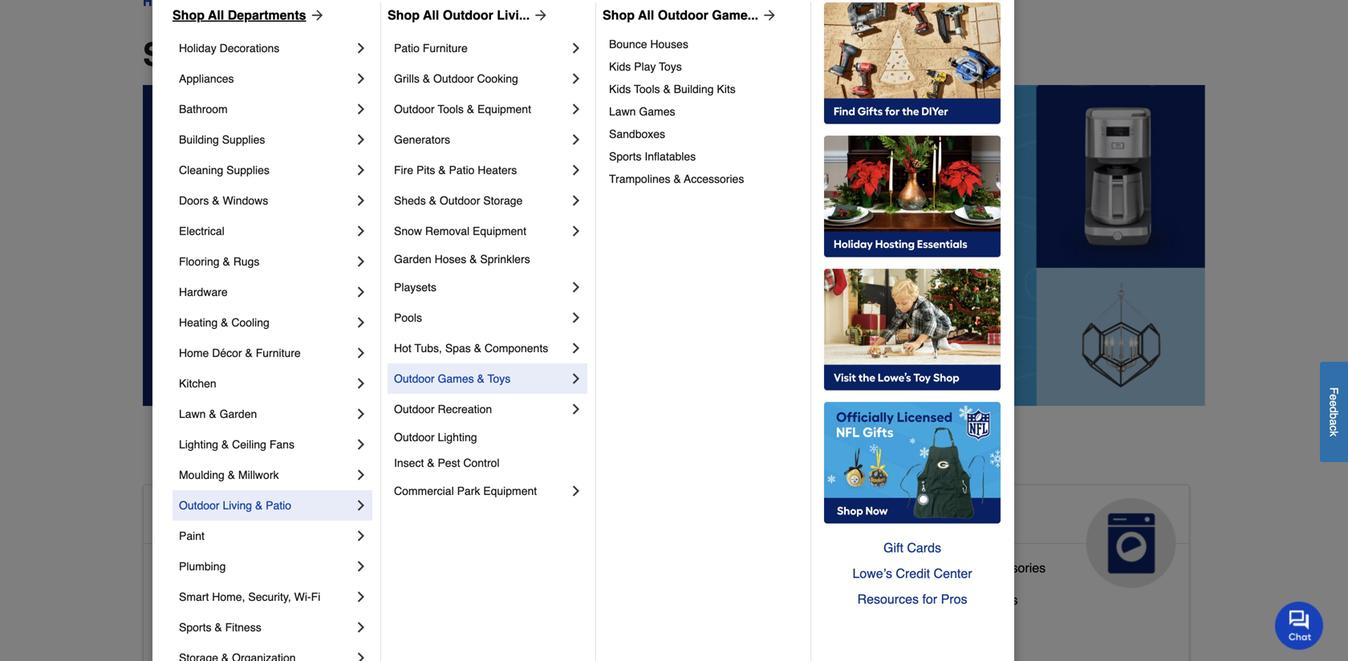 Task type: describe. For each thing, give the bounding box(es) containing it.
trampolines & accessories
[[609, 173, 744, 185]]

chevron right image for outdoor tools & equipment
[[568, 101, 584, 117]]

commercial park equipment
[[394, 485, 537, 498]]

supplies for building supplies
[[222, 133, 265, 146]]

smart home, security, wi-fi
[[179, 591, 321, 604]]

outdoor recreation link
[[394, 394, 568, 425]]

doors
[[179, 194, 209, 207]]

bedroom
[[222, 593, 274, 608]]

kids for kids play toys
[[609, 60, 631, 73]]

kids play toys
[[609, 60, 682, 73]]

& right 'doors'
[[212, 194, 220, 207]]

games for lawn
[[639, 105, 676, 118]]

patio inside 'link'
[[394, 42, 420, 55]]

plumbing
[[179, 560, 226, 573]]

cards
[[907, 541, 942, 556]]

lawn & garden link
[[179, 399, 353, 429]]

outdoor tools & equipment link
[[394, 94, 568, 124]]

rugs
[[233, 255, 260, 268]]

flooring & rugs link
[[179, 246, 353, 277]]

pet inside animal & pet care
[[618, 505, 653, 531]]

entry
[[222, 625, 251, 640]]

care
[[514, 531, 564, 556]]

0 vertical spatial appliances link
[[179, 63, 353, 94]]

c
[[1328, 426, 1341, 431]]

accessible entry & home link
[[157, 621, 301, 653]]

toys inside 'outdoor games & toys' link
[[488, 372, 511, 385]]

lowe's credit center link
[[824, 561, 1001, 587]]

bounce
[[609, 38, 647, 51]]

chevron right image for plumbing
[[353, 559, 369, 575]]

electrical link
[[179, 216, 353, 246]]

living
[[223, 499, 252, 512]]

garden hoses & sprinklers link
[[394, 246, 584, 272]]

chevron right image for appliances
[[353, 71, 369, 87]]

chevron right image for electrical
[[353, 223, 369, 239]]

& left the millwork in the left of the page
[[228, 469, 235, 482]]

chevron right image for holiday decorations
[[353, 40, 369, 56]]

d
[[1328, 407, 1341, 413]]

houses,
[[574, 618, 621, 633]]

generators
[[394, 133, 450, 146]]

1 e from the top
[[1328, 394, 1341, 401]]

chevron right image for pools
[[568, 310, 584, 326]]

wi-
[[294, 591, 311, 604]]

heating & cooling
[[179, 316, 270, 329]]

furniture inside 'link'
[[423, 42, 468, 55]]

arrow right image for shop all departments
[[306, 7, 326, 23]]

beds,
[[537, 618, 570, 633]]

accessible bedroom link
[[157, 589, 274, 621]]

chevron right image for smart home, security, wi-fi
[[353, 589, 369, 605]]

accessible home
[[157, 505, 343, 531]]

recreation
[[438, 403, 492, 416]]

livi...
[[497, 8, 530, 22]]

holiday hosting essentials. image
[[824, 136, 1001, 258]]

sports for sports & fitness
[[179, 621, 212, 634]]

chevron right image for patio furniture
[[568, 40, 584, 56]]

gift cards link
[[824, 535, 1001, 561]]

chevron right image for grills & outdoor cooking
[[568, 71, 584, 87]]

livestock supplies
[[514, 586, 621, 601]]

equipment for park
[[483, 485, 537, 498]]

accessible for accessible home
[[157, 505, 274, 531]]

& right décor
[[245, 347, 253, 360]]

animal
[[514, 505, 589, 531]]

outdoor inside 'outdoor games & toys' link
[[394, 372, 435, 385]]

chat invite button image
[[1276, 601, 1325, 650]]

1 vertical spatial bathroom
[[222, 561, 277, 576]]

kids tools & building kits
[[609, 83, 736, 96]]

shop all departments
[[173, 8, 306, 22]]

kids for kids tools & building kits
[[609, 83, 631, 96]]

chevron right image for bathroom
[[353, 101, 369, 117]]

officially licensed n f l gifts. shop now. image
[[824, 402, 1001, 524]]

ceiling
[[232, 438, 266, 451]]

home inside accessible entry & home link
[[267, 625, 301, 640]]

outdoor recreation
[[394, 403, 492, 416]]

all down the shop all departments link
[[231, 36, 272, 73]]

outdoor inside outdoor lighting link
[[394, 431, 435, 444]]

flooring
[[179, 255, 220, 268]]

moulding & millwork link
[[179, 460, 353, 491]]

& right grills
[[423, 72, 430, 85]]

outdoor lighting link
[[394, 425, 584, 450]]

bounce houses link
[[609, 33, 800, 55]]

& down kitchen
[[209, 408, 217, 421]]

shop for shop all outdoor game...
[[603, 8, 635, 22]]

lowe's credit center
[[853, 566, 973, 581]]

tools for outdoor
[[438, 103, 464, 116]]

hot
[[394, 342, 412, 355]]

playsets link
[[394, 272, 568, 303]]

paint link
[[179, 521, 353, 552]]

& right living
[[255, 499, 263, 512]]

hardware link
[[179, 277, 353, 307]]

smart home, security, wi-fi link
[[179, 582, 353, 613]]

f
[[1328, 387, 1341, 394]]

holiday decorations link
[[179, 33, 353, 63]]

cooking
[[477, 72, 518, 85]]

1 horizontal spatial appliances
[[872, 505, 992, 531]]

supplies for cleaning supplies
[[227, 164, 270, 177]]

shop all departments link
[[173, 6, 326, 25]]

shop for shop all departments
[[173, 8, 205, 22]]

lawn for lawn games
[[609, 105, 636, 118]]

bounce houses
[[609, 38, 689, 51]]

lawn for lawn & garden
[[179, 408, 206, 421]]

0 horizontal spatial lighting
[[179, 438, 218, 451]]

& right the spas
[[474, 342, 482, 355]]

patio for outdoor living & patio
[[266, 499, 291, 512]]

outdoor inside sheds & outdoor storage link
[[440, 194, 480, 207]]

accessible for accessible entry & home
[[157, 625, 218, 640]]

games for outdoor
[[438, 372, 474, 385]]

cleaning supplies link
[[179, 155, 353, 185]]

beverage & wine chillers link
[[872, 589, 1018, 621]]

chevron right image for commercial park equipment
[[568, 483, 584, 499]]

chevron right image for home décor & furniture
[[353, 345, 369, 361]]

sandboxes link
[[609, 123, 800, 145]]

& right houses,
[[624, 618, 633, 633]]

all for shop all outdoor game...
[[638, 8, 655, 22]]

1 vertical spatial garden
[[220, 408, 257, 421]]

houses
[[651, 38, 689, 51]]

fitness
[[225, 621, 261, 634]]

chevron right image for fire pits & patio heaters
[[568, 162, 584, 178]]

shop all outdoor livi... link
[[388, 6, 549, 25]]

plumbing link
[[179, 552, 353, 582]]

shop
[[143, 36, 223, 73]]

& inside "link"
[[470, 253, 477, 266]]

chevron right image for outdoor living & patio
[[353, 498, 369, 514]]

& right entry
[[255, 625, 264, 640]]

parts
[[932, 561, 962, 576]]

departments for shop all departments
[[228, 8, 306, 22]]

accessible bathroom link
[[157, 557, 277, 589]]

sheds & outdoor storage
[[394, 194, 523, 207]]

inflatables
[[645, 150, 696, 163]]

& up outdoor recreation link
[[477, 372, 485, 385]]

patio furniture
[[394, 42, 468, 55]]

0 horizontal spatial accessories
[[684, 173, 744, 185]]

chevron right image for kitchen
[[353, 376, 369, 392]]

chevron right image for outdoor games & toys
[[568, 371, 584, 387]]

moulding
[[179, 469, 225, 482]]

accessible entry & home
[[157, 625, 301, 640]]

decorations
[[220, 42, 280, 55]]

pest
[[438, 457, 460, 470]]

0 vertical spatial equipment
[[478, 103, 531, 116]]

accessible bedroom
[[157, 593, 274, 608]]

kitchen
[[179, 377, 217, 390]]

& left rugs
[[223, 255, 230, 268]]

& left pros
[[931, 593, 939, 608]]

shop all outdoor livi...
[[388, 8, 530, 22]]

sports & fitness
[[179, 621, 261, 634]]

1 vertical spatial pet
[[514, 618, 534, 633]]

smart
[[179, 591, 209, 604]]

departments for shop all departments
[[281, 36, 477, 73]]

0 vertical spatial appliances
[[179, 72, 234, 85]]

outdoor inside shop all outdoor game... link
[[658, 8, 709, 22]]



Task type: locate. For each thing, give the bounding box(es) containing it.
insect & pest control
[[394, 457, 500, 470]]

& left ceiling
[[222, 438, 229, 451]]

sports
[[609, 150, 642, 163], [179, 621, 212, 634]]

generators link
[[394, 124, 568, 155]]

lighting up moulding
[[179, 438, 218, 451]]

credit
[[896, 566, 931, 581]]

shop up patio furniture
[[388, 8, 420, 22]]

1 vertical spatial appliances link
[[859, 486, 1190, 588]]

home up kitchen
[[179, 347, 209, 360]]

accessible down smart
[[157, 625, 218, 640]]

lawn & garden
[[179, 408, 257, 421]]

toys inside the kids play toys link
[[659, 60, 682, 73]]

furniture up grills & outdoor cooking
[[423, 42, 468, 55]]

&
[[423, 72, 430, 85], [663, 83, 671, 96], [467, 103, 475, 116], [439, 164, 446, 177], [674, 173, 681, 185], [212, 194, 220, 207], [429, 194, 437, 207], [470, 253, 477, 266], [223, 255, 230, 268], [221, 316, 228, 329], [474, 342, 482, 355], [245, 347, 253, 360], [477, 372, 485, 385], [209, 408, 217, 421], [222, 438, 229, 451], [427, 457, 435, 470], [228, 469, 235, 482], [255, 499, 263, 512], [595, 505, 612, 531], [965, 561, 974, 576], [931, 593, 939, 608], [624, 618, 633, 633], [215, 621, 222, 634], [255, 625, 264, 640]]

bathroom up building supplies
[[179, 103, 228, 116]]

home down security, at bottom
[[267, 625, 301, 640]]

0 horizontal spatial patio
[[266, 499, 291, 512]]

patio for fire pits & patio heaters
[[449, 164, 475, 177]]

shop all outdoor game... link
[[603, 6, 778, 25]]

chevron right image for sports & fitness
[[353, 620, 369, 636]]

& right sheds
[[429, 194, 437, 207]]

0 vertical spatial pet
[[618, 505, 653, 531]]

2 horizontal spatial arrow right image
[[759, 7, 778, 23]]

animal & pet care image
[[729, 498, 819, 588]]

2 arrow right image from the left
[[530, 7, 549, 23]]

chevron right image for doors & windows
[[353, 193, 369, 209]]

commercial
[[394, 485, 454, 498]]

2 horizontal spatial furniture
[[636, 618, 688, 633]]

arrow right image
[[306, 7, 326, 23], [530, 7, 549, 23], [759, 7, 778, 23]]

1 vertical spatial appliances
[[872, 505, 992, 531]]

appliances down holiday
[[179, 72, 234, 85]]

0 vertical spatial bathroom
[[179, 103, 228, 116]]

pet
[[618, 505, 653, 531], [514, 618, 534, 633]]

chevron right image for outdoor recreation
[[568, 401, 584, 417]]

outdoor games & toys link
[[394, 364, 568, 394]]

for
[[923, 592, 938, 607]]

b
[[1328, 413, 1341, 419]]

arrow right image for shop all outdoor livi...
[[530, 7, 549, 23]]

1 horizontal spatial furniture
[[423, 42, 468, 55]]

building down the kids play toys link
[[674, 83, 714, 96]]

0 vertical spatial supplies
[[222, 133, 265, 146]]

chevron right image for lawn & garden
[[353, 406, 369, 422]]

outdoor down hot
[[394, 372, 435, 385]]

& inside animal & pet care
[[595, 505, 612, 531]]

0 vertical spatial games
[[639, 105, 676, 118]]

snow
[[394, 225, 422, 238]]

2 horizontal spatial patio
[[449, 164, 475, 177]]

moulding & millwork
[[179, 469, 279, 482]]

outdoor inside 'outdoor tools & equipment' link
[[394, 103, 435, 116]]

tubs,
[[415, 342, 442, 355]]

arrow right image inside shop all outdoor game... link
[[759, 7, 778, 23]]

all
[[208, 8, 224, 22], [423, 8, 439, 22], [638, 8, 655, 22], [231, 36, 272, 73]]

chevron right image for hot tubs, spas & components
[[568, 340, 584, 356]]

find gifts for the diyer. image
[[824, 2, 1001, 124]]

sports inflatables
[[609, 150, 696, 163]]

accessible down the plumbing
[[157, 593, 218, 608]]

3 shop from the left
[[603, 8, 635, 22]]

1 horizontal spatial pet
[[618, 505, 653, 531]]

lawn down kitchen
[[179, 408, 206, 421]]

arrow right image up patio furniture 'link'
[[530, 7, 549, 23]]

lawn up sandboxes
[[609, 105, 636, 118]]

e up b
[[1328, 401, 1341, 407]]

cleaning supplies
[[179, 164, 270, 177]]

1 vertical spatial sports
[[179, 621, 212, 634]]

2 vertical spatial supplies
[[571, 586, 621, 601]]

all up bounce houses
[[638, 8, 655, 22]]

1 accessible from the top
[[157, 505, 274, 531]]

home inside 'home décor & furniture' link
[[179, 347, 209, 360]]

removal
[[425, 225, 470, 238]]

1 horizontal spatial patio
[[394, 42, 420, 55]]

sports & fitness link
[[179, 613, 353, 643]]

arrow right image inside shop all outdoor livi... link
[[530, 7, 549, 23]]

chevron right image for building supplies
[[353, 132, 369, 148]]

1 kids from the top
[[609, 60, 631, 73]]

1 vertical spatial patio
[[449, 164, 475, 177]]

chevron right image for playsets
[[568, 279, 584, 295]]

furniture right houses,
[[636, 618, 688, 633]]

supplies for livestock supplies
[[571, 586, 621, 601]]

1 horizontal spatial games
[[639, 105, 676, 118]]

chevron right image
[[568, 40, 584, 56], [353, 71, 369, 87], [353, 101, 369, 117], [568, 101, 584, 117], [353, 132, 369, 148], [568, 162, 584, 178], [353, 193, 369, 209], [353, 223, 369, 239], [568, 223, 584, 239], [568, 279, 584, 295], [353, 315, 369, 331], [353, 345, 369, 361], [568, 371, 584, 387], [568, 401, 584, 417], [353, 406, 369, 422], [353, 437, 369, 453], [568, 483, 584, 499], [353, 498, 369, 514], [353, 620, 369, 636]]

3 accessible from the top
[[157, 593, 218, 608]]

1 horizontal spatial lighting
[[438, 431, 477, 444]]

& up generators link at the left
[[467, 103, 475, 116]]

livestock
[[514, 586, 568, 601]]

0 vertical spatial building
[[674, 83, 714, 96]]

outdoor inside grills & outdoor cooking link
[[434, 72, 474, 85]]

& down kids play toys
[[663, 83, 671, 96]]

outdoor down grills
[[394, 103, 435, 116]]

tools down grills & outdoor cooking
[[438, 103, 464, 116]]

control
[[464, 457, 500, 470]]

1 horizontal spatial shop
[[388, 8, 420, 22]]

& right hoses
[[470, 253, 477, 266]]

equipment up sprinklers
[[473, 225, 527, 238]]

2 vertical spatial patio
[[266, 499, 291, 512]]

accessible down moulding
[[157, 505, 274, 531]]

home
[[179, 347, 209, 360], [280, 505, 343, 531], [267, 625, 301, 640]]

1 horizontal spatial sports
[[609, 150, 642, 163]]

garden hoses & sprinklers
[[394, 253, 530, 266]]

0 horizontal spatial appliances link
[[179, 63, 353, 94]]

games down the spas
[[438, 372, 474, 385]]

games down kids tools & building kits
[[639, 105, 676, 118]]

& left pest
[[427, 457, 435, 470]]

e up d
[[1328, 394, 1341, 401]]

1 horizontal spatial garden
[[394, 253, 432, 266]]

accessories down sports inflatables link at the top of page
[[684, 173, 744, 185]]

1 vertical spatial departments
[[281, 36, 477, 73]]

outdoor up outdoor tools & equipment
[[434, 72, 474, 85]]

0 horizontal spatial building
[[179, 133, 219, 146]]

supplies up houses,
[[571, 586, 621, 601]]

outdoor up patio furniture 'link'
[[443, 8, 494, 22]]

hoses
[[435, 253, 467, 266]]

all for shop all departments
[[208, 8, 224, 22]]

all for shop all outdoor livi...
[[423, 8, 439, 22]]

patio up sheds & outdoor storage
[[449, 164, 475, 177]]

flooring & rugs
[[179, 255, 260, 268]]

supplies up cleaning supplies
[[222, 133, 265, 146]]

chevron right image for flooring & rugs
[[353, 254, 369, 270]]

equipment down cooking
[[478, 103, 531, 116]]

appliances image
[[1087, 498, 1177, 588]]

0 horizontal spatial tools
[[438, 103, 464, 116]]

chevron right image for lighting & ceiling fans
[[353, 437, 369, 453]]

windows
[[223, 194, 268, 207]]

shop up holiday
[[173, 8, 205, 22]]

bathroom
[[179, 103, 228, 116], [222, 561, 277, 576]]

0 vertical spatial lawn
[[609, 105, 636, 118]]

0 vertical spatial furniture
[[423, 42, 468, 55]]

kids down bounce
[[609, 60, 631, 73]]

appliances link down decorations
[[179, 63, 353, 94]]

& left cooling
[[221, 316, 228, 329]]

1 arrow right image from the left
[[306, 7, 326, 23]]

& right animal
[[595, 505, 612, 531]]

center
[[934, 566, 973, 581]]

gift cards
[[884, 541, 942, 556]]

patio
[[394, 42, 420, 55], [449, 164, 475, 177], [266, 499, 291, 512]]

garden up 'playsets'
[[394, 253, 432, 266]]

furniture up kitchen link
[[256, 347, 301, 360]]

4 accessible from the top
[[157, 625, 218, 640]]

2 kids from the top
[[609, 83, 631, 96]]

chevron right image for paint
[[353, 528, 369, 544]]

2 vertical spatial home
[[267, 625, 301, 640]]

1 vertical spatial games
[[438, 372, 474, 385]]

heating & cooling link
[[179, 307, 353, 338]]

1 horizontal spatial building
[[674, 83, 714, 96]]

lawn games link
[[609, 100, 800, 123]]

1 vertical spatial toys
[[488, 372, 511, 385]]

outdoor up outdoor lighting
[[394, 403, 435, 416]]

& right pits
[[439, 164, 446, 177]]

playsets
[[394, 281, 437, 294]]

1 vertical spatial tools
[[438, 103, 464, 116]]

2 shop from the left
[[388, 8, 420, 22]]

outdoor up snow removal equipment at top left
[[440, 194, 480, 207]]

shop up bounce
[[603, 8, 635, 22]]

security,
[[248, 591, 291, 604]]

accessible home image
[[371, 498, 461, 588]]

patio up grills
[[394, 42, 420, 55]]

1 vertical spatial furniture
[[256, 347, 301, 360]]

chevron right image
[[353, 40, 369, 56], [568, 71, 584, 87], [568, 132, 584, 148], [353, 162, 369, 178], [568, 193, 584, 209], [353, 254, 369, 270], [353, 284, 369, 300], [568, 310, 584, 326], [568, 340, 584, 356], [353, 376, 369, 392], [353, 467, 369, 483], [353, 528, 369, 544], [353, 559, 369, 575], [353, 589, 369, 605], [353, 650, 369, 662]]

outdoor tools & equipment
[[394, 103, 531, 116]]

0 horizontal spatial games
[[438, 372, 474, 385]]

a
[[1328, 419, 1341, 426]]

1 vertical spatial building
[[179, 133, 219, 146]]

0 horizontal spatial lawn
[[179, 408, 206, 421]]

garden inside "link"
[[394, 253, 432, 266]]

0 vertical spatial tools
[[634, 83, 660, 96]]

snow removal equipment
[[394, 225, 527, 238]]

accessible for accessible bedroom
[[157, 593, 218, 608]]

0 vertical spatial toys
[[659, 60, 682, 73]]

1 horizontal spatial arrow right image
[[530, 7, 549, 23]]

3 arrow right image from the left
[[759, 7, 778, 23]]

1 shop from the left
[[173, 8, 205, 22]]

sports for sports inflatables
[[609, 150, 642, 163]]

shop all departments
[[143, 36, 477, 73]]

electrical
[[179, 225, 225, 238]]

tools down kids play toys
[[634, 83, 660, 96]]

kits
[[717, 83, 736, 96]]

visit the lowe's toy shop. image
[[824, 269, 1001, 391]]

0 vertical spatial departments
[[228, 8, 306, 22]]

arrow right image for shop all outdoor game...
[[759, 7, 778, 23]]

departments
[[228, 8, 306, 22], [281, 36, 477, 73]]

cleaning
[[179, 164, 223, 177]]

kids up lawn games
[[609, 83, 631, 96]]

outdoor up insect
[[394, 431, 435, 444]]

millwork
[[238, 469, 279, 482]]

2 vertical spatial furniture
[[636, 618, 688, 633]]

& right parts
[[965, 561, 974, 576]]

appliance parts & accessories
[[872, 561, 1046, 576]]

bathroom up smart home, security, wi-fi
[[222, 561, 277, 576]]

supplies
[[222, 133, 265, 146], [227, 164, 270, 177], [571, 586, 621, 601]]

building supplies link
[[179, 124, 353, 155]]

& down accessible bedroom link
[[215, 621, 222, 634]]

sheds
[[394, 194, 426, 207]]

toys down houses
[[659, 60, 682, 73]]

trampolines
[[609, 173, 671, 185]]

0 horizontal spatial furniture
[[256, 347, 301, 360]]

departments inside the shop all departments link
[[228, 8, 306, 22]]

accessible bathroom
[[157, 561, 277, 576]]

k
[[1328, 431, 1341, 437]]

1 vertical spatial supplies
[[227, 164, 270, 177]]

equipment down insect & pest control link
[[483, 485, 537, 498]]

0 vertical spatial home
[[179, 347, 209, 360]]

0 horizontal spatial arrow right image
[[306, 7, 326, 23]]

chevron right image for heating & cooling
[[353, 315, 369, 331]]

1 horizontal spatial appliances link
[[859, 486, 1190, 588]]

1 vertical spatial accessories
[[977, 561, 1046, 576]]

tools
[[634, 83, 660, 96], [438, 103, 464, 116]]

0 vertical spatial garden
[[394, 253, 432, 266]]

grills
[[394, 72, 420, 85]]

tools for kids
[[634, 83, 660, 96]]

all up patio furniture
[[423, 8, 439, 22]]

chevron right image for cleaning supplies
[[353, 162, 369, 178]]

chevron right image for moulding & millwork
[[353, 467, 369, 483]]

2 horizontal spatial shop
[[603, 8, 635, 22]]

gift
[[884, 541, 904, 556]]

outdoor down moulding
[[179, 499, 220, 512]]

fire pits & patio heaters
[[394, 164, 517, 177]]

1 horizontal spatial tools
[[634, 83, 660, 96]]

0 vertical spatial kids
[[609, 60, 631, 73]]

shop for shop all outdoor livi...
[[388, 8, 420, 22]]

1 vertical spatial kids
[[609, 83, 631, 96]]

holiday
[[179, 42, 217, 55]]

garden up lighting & ceiling fans
[[220, 408, 257, 421]]

enjoy savings year-round. no matter what you're shopping for, find what you need at a great price. image
[[143, 85, 1206, 406]]

chevron right image for generators
[[568, 132, 584, 148]]

0 horizontal spatial sports
[[179, 621, 212, 634]]

0 vertical spatial sports
[[609, 150, 642, 163]]

fi
[[311, 591, 321, 604]]

sports down sandboxes
[[609, 150, 642, 163]]

doors & windows
[[179, 194, 268, 207]]

1 vertical spatial equipment
[[473, 225, 527, 238]]

hardware
[[179, 286, 228, 299]]

0 vertical spatial patio
[[394, 42, 420, 55]]

appliances up cards
[[872, 505, 992, 531]]

0 horizontal spatial pet
[[514, 618, 534, 633]]

accessories up chillers
[[977, 561, 1046, 576]]

home décor & furniture
[[179, 347, 301, 360]]

chevron right image for sheds & outdoor storage
[[568, 193, 584, 209]]

pools link
[[394, 303, 568, 333]]

sports down accessible bedroom link
[[179, 621, 212, 634]]

shop all outdoor game...
[[603, 8, 759, 22]]

0 horizontal spatial shop
[[173, 8, 205, 22]]

0 horizontal spatial garden
[[220, 408, 257, 421]]

play
[[634, 60, 656, 73]]

kitchen link
[[179, 368, 353, 399]]

spas
[[445, 342, 471, 355]]

equipment for removal
[[473, 225, 527, 238]]

& down the inflatables
[[674, 173, 681, 185]]

0 horizontal spatial appliances
[[179, 72, 234, 85]]

building up cleaning
[[179, 133, 219, 146]]

0 vertical spatial accessories
[[684, 173, 744, 185]]

snow removal equipment link
[[394, 216, 568, 246]]

0 horizontal spatial toys
[[488, 372, 511, 385]]

appliance parts & accessories link
[[872, 557, 1046, 589]]

outdoor up houses
[[658, 8, 709, 22]]

outdoor inside outdoor living & patio link
[[179, 499, 220, 512]]

arrow right image up bounce houses 'link'
[[759, 7, 778, 23]]

outdoor inside outdoor recreation link
[[394, 403, 435, 416]]

lighting up pest
[[438, 431, 477, 444]]

building
[[674, 83, 714, 96], [179, 133, 219, 146]]

2 vertical spatial equipment
[[483, 485, 537, 498]]

arrow right image up shop all departments
[[306, 7, 326, 23]]

doors & windows link
[[179, 185, 353, 216]]

home inside the accessible home link
[[280, 505, 343, 531]]

bathroom link
[[179, 94, 353, 124]]

patio up paint link
[[266, 499, 291, 512]]

toys down components at the bottom of the page
[[488, 372, 511, 385]]

all up holiday decorations
[[208, 8, 224, 22]]

pools
[[394, 311, 422, 324]]

1 horizontal spatial accessories
[[977, 561, 1046, 576]]

1 horizontal spatial toys
[[659, 60, 682, 73]]

outdoor inside shop all outdoor livi... link
[[443, 8, 494, 22]]

accessible up smart
[[157, 561, 218, 576]]

appliances link up chillers
[[859, 486, 1190, 588]]

pros
[[941, 592, 968, 607]]

games
[[639, 105, 676, 118], [438, 372, 474, 385]]

park
[[457, 485, 480, 498]]

arrow right image inside the shop all departments link
[[306, 7, 326, 23]]

chevron right image for snow removal equipment
[[568, 223, 584, 239]]

outdoor living & patio
[[179, 499, 291, 512]]

2 accessible from the top
[[157, 561, 218, 576]]

livestock supplies link
[[514, 583, 621, 615]]

1 vertical spatial lawn
[[179, 408, 206, 421]]

accessible for accessible bathroom
[[157, 561, 218, 576]]

chevron right image for hardware
[[353, 284, 369, 300]]

2 e from the top
[[1328, 401, 1341, 407]]

lawn
[[609, 105, 636, 118], [179, 408, 206, 421]]

1 horizontal spatial lawn
[[609, 105, 636, 118]]

appliances
[[179, 72, 234, 85], [872, 505, 992, 531]]

home down moulding & millwork link
[[280, 505, 343, 531]]

outdoor living & patio link
[[179, 491, 353, 521]]

1 vertical spatial home
[[280, 505, 343, 531]]

supplies up windows
[[227, 164, 270, 177]]



Task type: vqa. For each thing, say whether or not it's contained in the screenshot.
will
no



